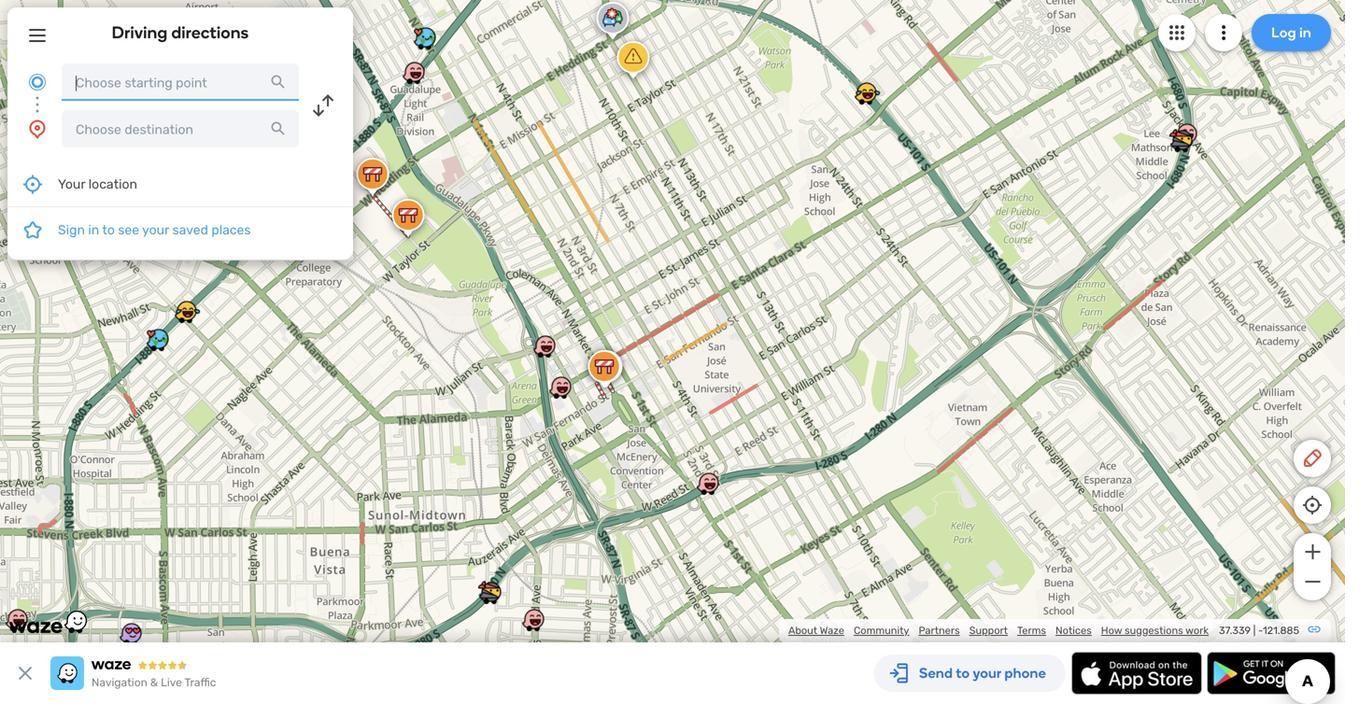 Task type: vqa. For each thing, say whether or not it's contained in the screenshot.
current location image at the left top
yes



Task type: locate. For each thing, give the bounding box(es) containing it.
notices link
[[1056, 625, 1092, 637]]

navigation & live traffic
[[92, 677, 216, 690]]

location image
[[26, 118, 49, 140]]

community
[[854, 625, 910, 637]]

partners link
[[919, 625, 960, 637]]

terms
[[1018, 625, 1047, 637]]

navigation
[[92, 677, 148, 690]]

Choose destination text field
[[62, 110, 299, 148]]

list box
[[7, 163, 353, 260]]

about
[[789, 625, 818, 637]]

about waze community partners support terms notices how suggestions work
[[789, 625, 1209, 637]]

partners
[[919, 625, 960, 637]]

waze
[[820, 625, 845, 637]]

zoom out image
[[1301, 571, 1325, 593]]

zoom in image
[[1301, 541, 1325, 564]]



Task type: describe. For each thing, give the bounding box(es) containing it.
directions
[[171, 22, 249, 43]]

traffic
[[185, 677, 216, 690]]

Choose starting point text field
[[62, 64, 299, 101]]

|
[[1254, 625, 1256, 637]]

121.885
[[1263, 625, 1300, 637]]

how suggestions work link
[[1102, 625, 1209, 637]]

live
[[161, 677, 182, 690]]

support
[[970, 625, 1008, 637]]

recenter image
[[21, 173, 44, 196]]

about waze link
[[789, 625, 845, 637]]

current location image
[[26, 71, 49, 93]]

-
[[1259, 625, 1263, 637]]

how
[[1102, 625, 1123, 637]]

pencil image
[[1302, 448, 1324, 470]]

star image
[[21, 219, 44, 241]]

community link
[[854, 625, 910, 637]]

x image
[[14, 663, 36, 685]]

terms link
[[1018, 625, 1047, 637]]

suggestions
[[1125, 625, 1184, 637]]

37.339
[[1220, 625, 1251, 637]]

work
[[1186, 625, 1209, 637]]

link image
[[1307, 622, 1322, 637]]

support link
[[970, 625, 1008, 637]]

37.339 | -121.885
[[1220, 625, 1300, 637]]

driving
[[112, 22, 168, 43]]

driving directions
[[112, 22, 249, 43]]

&
[[150, 677, 158, 690]]

notices
[[1056, 625, 1092, 637]]



